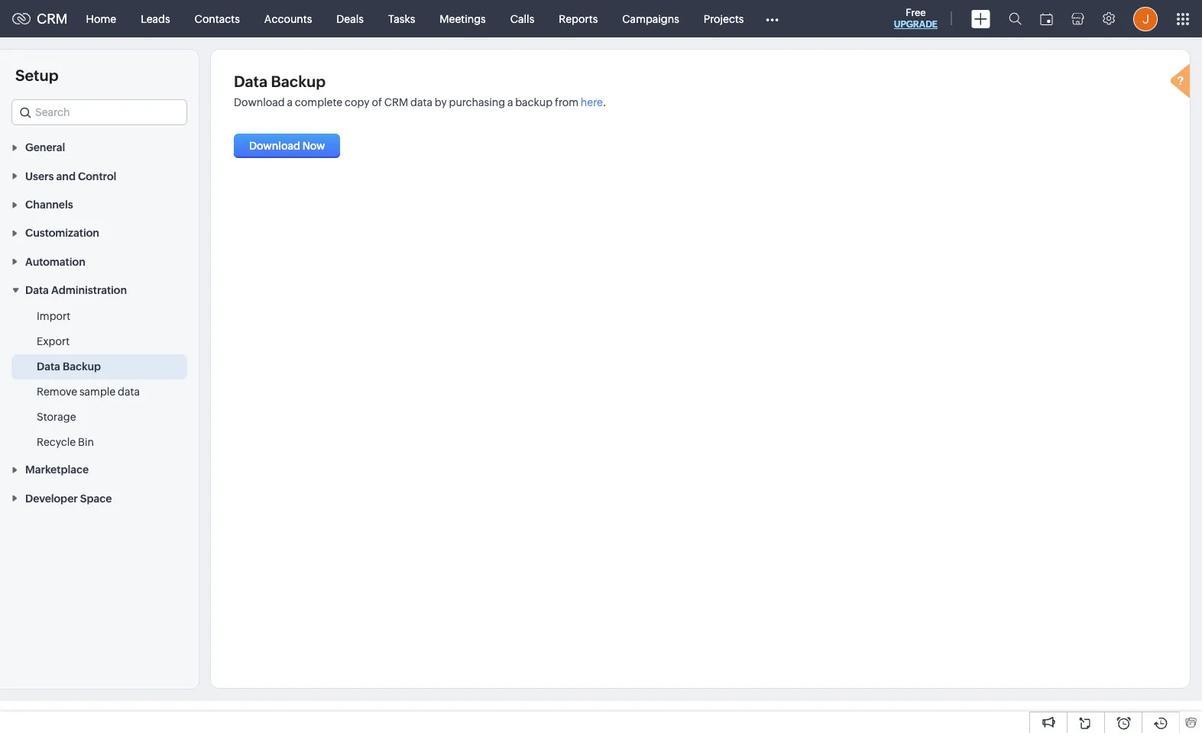 Task type: describe. For each thing, give the bounding box(es) containing it.
1 a from the left
[[287, 96, 293, 109]]

users
[[25, 170, 54, 182]]

by
[[435, 96, 447, 109]]

administration
[[51, 284, 127, 297]]

here
[[581, 96, 603, 109]]

data for data administration "dropdown button"
[[25, 284, 49, 297]]

copy
[[345, 96, 370, 109]]

leads link
[[129, 0, 182, 37]]

download for download a complete copy of crm data by purchasing a backup from here .
[[234, 96, 285, 109]]

contacts link
[[182, 0, 252, 37]]

tasks
[[388, 13, 415, 25]]

data administration region
[[0, 304, 199, 456]]

free
[[906, 7, 926, 18]]

accounts
[[264, 13, 312, 25]]

0 vertical spatial data
[[234, 73, 268, 90]]

download for download now
[[249, 140, 300, 152]]

download now
[[249, 140, 325, 152]]

home link
[[74, 0, 129, 37]]

recycle
[[37, 437, 76, 449]]

projects link
[[692, 0, 756, 37]]

0 vertical spatial backup
[[271, 73, 326, 90]]

and
[[56, 170, 76, 182]]

of
[[372, 96, 382, 109]]

2 a from the left
[[507, 96, 513, 109]]

developer space
[[25, 493, 112, 505]]

general button
[[0, 133, 199, 162]]

.
[[603, 96, 606, 109]]

purchasing
[[449, 96, 505, 109]]

search image
[[1009, 12, 1022, 25]]

import
[[37, 310, 71, 323]]

reports
[[559, 13, 598, 25]]

calendar image
[[1040, 13, 1053, 25]]

now
[[303, 140, 325, 152]]

profile element
[[1124, 0, 1167, 37]]

automation
[[25, 256, 85, 268]]

recycle bin
[[37, 437, 94, 449]]

data inside region
[[118, 386, 140, 398]]

setup
[[15, 67, 58, 84]]

customization button
[[0, 219, 199, 247]]

reports link
[[547, 0, 610, 37]]

upgrade
[[894, 19, 938, 30]]

contacts
[[195, 13, 240, 25]]

home
[[86, 13, 116, 25]]

data backup link
[[37, 359, 101, 375]]

remove
[[37, 386, 77, 398]]



Task type: locate. For each thing, give the bounding box(es) containing it.
storage
[[37, 411, 76, 424]]

1 horizontal spatial data backup
[[234, 73, 326, 90]]

profile image
[[1134, 6, 1158, 31]]

sample
[[79, 386, 116, 398]]

download left now
[[249, 140, 300, 152]]

users and control button
[[0, 162, 199, 190]]

1 vertical spatial data
[[118, 386, 140, 398]]

remove sample data link
[[37, 385, 140, 400]]

export
[[37, 336, 70, 348]]

crm left the home "link"
[[37, 11, 68, 27]]

data for data backup link
[[37, 361, 60, 373]]

backup up complete
[[271, 73, 326, 90]]

backup inside data backup link
[[63, 361, 101, 373]]

free upgrade
[[894, 7, 938, 30]]

download up download now
[[234, 96, 285, 109]]

storage link
[[37, 410, 76, 425]]

download now button
[[234, 134, 341, 158]]

2 vertical spatial data
[[37, 361, 60, 373]]

search element
[[1000, 0, 1031, 37]]

0 horizontal spatial crm
[[37, 11, 68, 27]]

a left complete
[[287, 96, 293, 109]]

backup
[[515, 96, 553, 109]]

Other Modules field
[[756, 6, 789, 31]]

download a complete copy of crm data by purchasing a backup from here .
[[234, 96, 606, 109]]

campaigns link
[[610, 0, 692, 37]]

space
[[80, 493, 112, 505]]

projects
[[704, 13, 744, 25]]

channels button
[[0, 190, 199, 219]]

export link
[[37, 334, 70, 349]]

developer space button
[[0, 484, 199, 513]]

create menu image
[[972, 10, 991, 28]]

deals
[[337, 13, 364, 25]]

1 vertical spatial data
[[25, 284, 49, 297]]

data down "export" link
[[37, 361, 60, 373]]

1 vertical spatial download
[[249, 140, 300, 152]]

campaigns
[[622, 13, 679, 25]]

data inside region
[[37, 361, 60, 373]]

meetings
[[440, 13, 486, 25]]

developer
[[25, 493, 78, 505]]

create menu element
[[962, 0, 1000, 37]]

complete
[[295, 96, 343, 109]]

import link
[[37, 309, 71, 324]]

data backup up complete
[[234, 73, 326, 90]]

None field
[[11, 99, 187, 125]]

data administration button
[[0, 276, 199, 304]]

help image
[[1167, 62, 1198, 103]]

general
[[25, 142, 65, 154]]

data right the sample
[[118, 386, 140, 398]]

crm
[[37, 11, 68, 27], [384, 96, 408, 109]]

data
[[411, 96, 433, 109], [118, 386, 140, 398]]

backup
[[271, 73, 326, 90], [63, 361, 101, 373]]

data down the contacts
[[234, 73, 268, 90]]

data backup up remove
[[37, 361, 101, 373]]

crm right of
[[384, 96, 408, 109]]

accounts link
[[252, 0, 324, 37]]

backup up remove sample data on the bottom left
[[63, 361, 101, 373]]

control
[[78, 170, 116, 182]]

crm link
[[12, 11, 68, 27]]

data up the import
[[25, 284, 49, 297]]

deals link
[[324, 0, 376, 37]]

0 vertical spatial download
[[234, 96, 285, 109]]

channels
[[25, 199, 73, 211]]

data administration
[[25, 284, 127, 297]]

bin
[[78, 437, 94, 449]]

data left by
[[411, 96, 433, 109]]

1 horizontal spatial a
[[507, 96, 513, 109]]

0 vertical spatial data
[[411, 96, 433, 109]]

automation button
[[0, 247, 199, 276]]

calls link
[[498, 0, 547, 37]]

marketplace
[[25, 464, 89, 477]]

0 horizontal spatial data
[[118, 386, 140, 398]]

recycle bin link
[[37, 435, 94, 450]]

tasks link
[[376, 0, 428, 37]]

1 horizontal spatial crm
[[384, 96, 408, 109]]

a left 'backup' at the left of the page
[[507, 96, 513, 109]]

Search text field
[[12, 100, 187, 125]]

1 horizontal spatial data
[[411, 96, 433, 109]]

data backup
[[234, 73, 326, 90], [37, 361, 101, 373]]

1 vertical spatial data backup
[[37, 361, 101, 373]]

here link
[[581, 96, 603, 109]]

download inside button
[[249, 140, 300, 152]]

from
[[555, 96, 579, 109]]

1 horizontal spatial backup
[[271, 73, 326, 90]]

1 vertical spatial crm
[[384, 96, 408, 109]]

0 vertical spatial data backup
[[234, 73, 326, 90]]

1 vertical spatial backup
[[63, 361, 101, 373]]

marketplace button
[[0, 456, 199, 484]]

customization
[[25, 227, 99, 240]]

data inside "dropdown button"
[[25, 284, 49, 297]]

0 horizontal spatial backup
[[63, 361, 101, 373]]

leads
[[141, 13, 170, 25]]

a
[[287, 96, 293, 109], [507, 96, 513, 109]]

0 vertical spatial crm
[[37, 11, 68, 27]]

data backup inside data administration region
[[37, 361, 101, 373]]

0 horizontal spatial data backup
[[37, 361, 101, 373]]

users and control
[[25, 170, 116, 182]]

download
[[234, 96, 285, 109], [249, 140, 300, 152]]

data
[[234, 73, 268, 90], [25, 284, 49, 297], [37, 361, 60, 373]]

calls
[[510, 13, 535, 25]]

meetings link
[[428, 0, 498, 37]]

remove sample data
[[37, 386, 140, 398]]

0 horizontal spatial a
[[287, 96, 293, 109]]



Task type: vqa. For each thing, say whether or not it's contained in the screenshot.
'Here' link
yes



